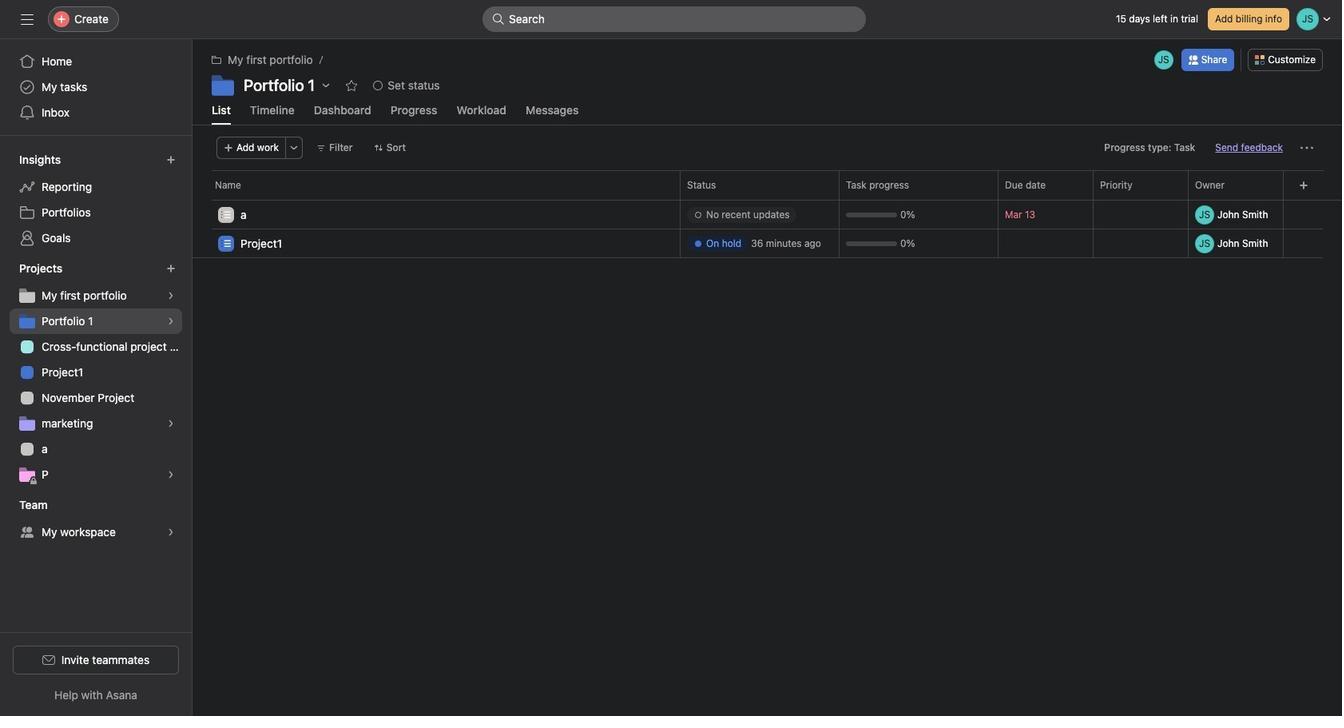 Task type: locate. For each thing, give the bounding box(es) containing it.
see details, my first portfolio image
[[166, 291, 176, 301]]

list image
[[221, 210, 231, 219]]

projects element
[[0, 254, 192, 491]]

add field image
[[1299, 181, 1309, 190]]

cell
[[193, 200, 681, 231], [680, 200, 840, 229], [1189, 200, 1293, 229], [193, 229, 681, 260], [680, 229, 840, 258]]

global element
[[0, 39, 192, 135]]

list image
[[221, 239, 231, 248]]

row
[[193, 170, 1343, 200], [193, 199, 1343, 201], [193, 200, 1343, 231], [193, 229, 1343, 260]]

see details, my workspace image
[[166, 528, 176, 537]]

list box
[[483, 6, 867, 32]]

see details, p image
[[166, 470, 176, 480]]

teams element
[[0, 491, 192, 548]]

new project or portfolio image
[[166, 264, 176, 273]]

hide sidebar image
[[21, 13, 34, 26]]

see details, marketing image
[[166, 419, 176, 428]]

more actions image
[[1301, 141, 1314, 154]]

insights element
[[0, 145, 192, 254]]

2 row from the top
[[193, 199, 1343, 201]]

4 row from the top
[[193, 229, 1343, 260]]



Task type: describe. For each thing, give the bounding box(es) containing it.
1 row from the top
[[193, 170, 1343, 200]]

more actions image
[[289, 143, 299, 153]]

remove image
[[1281, 210, 1290, 219]]

3 row from the top
[[193, 200, 1343, 231]]

add to starred image
[[346, 79, 358, 92]]

see details, portfolio 1 image
[[166, 317, 176, 326]]

due date for project1 cell
[[998, 229, 1094, 258]]

new insights image
[[166, 155, 176, 165]]

prominent image
[[492, 13, 505, 26]]



Task type: vqa. For each thing, say whether or not it's contained in the screenshot.
Hide Sidebar image at top left
yes



